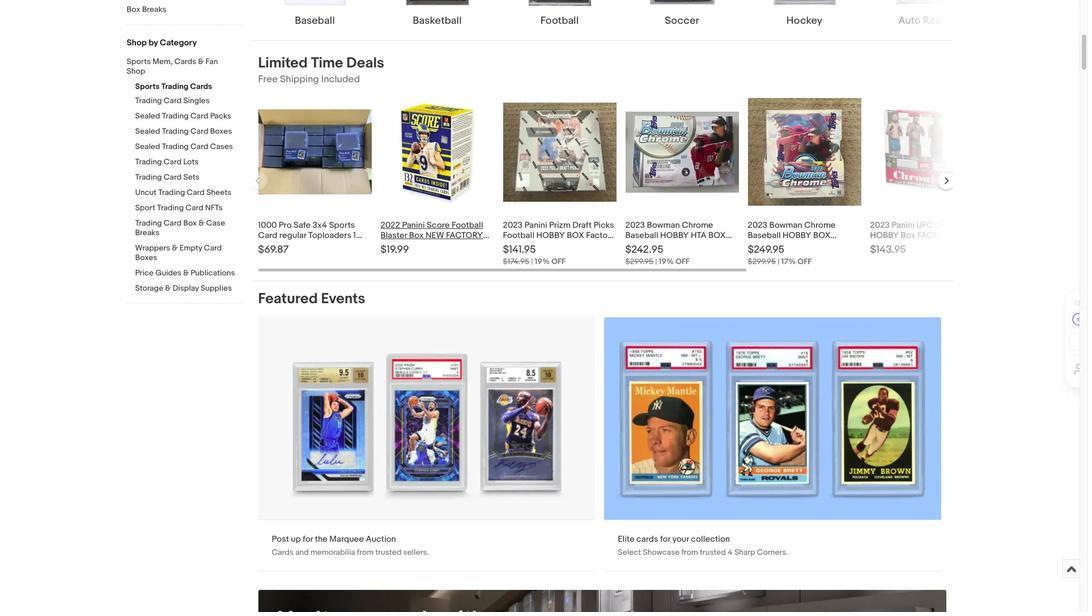 Task type: locate. For each thing, give the bounding box(es) containing it.
2 horizontal spatial |
[[778, 257, 780, 267]]

for for cards
[[661, 534, 671, 545]]

$299.95 text field
[[748, 257, 776, 267]]

$69.87 link
[[258, 95, 372, 269]]

bowman up $242.95 $299.95 | 19% off
[[647, 220, 680, 231]]

sports down by
[[127, 57, 151, 66]]

0 horizontal spatial box
[[567, 230, 585, 241]]

0 horizontal spatial football
[[452, 220, 483, 231]]

for
[[303, 534, 313, 545], [661, 534, 671, 545]]

1 horizontal spatial $299.95
[[748, 257, 776, 267]]

1 horizontal spatial boxes
[[210, 126, 232, 136]]

panini up 6 at top right
[[892, 220, 915, 231]]

1 for from the left
[[303, 534, 313, 545]]

hobby inside 2023 panini prizm draft picks football hobby box factory sealed 4 autos
[[537, 230, 565, 241]]

autos inside the 2023 bowman chrome baseball hobby hta box factory sealed 3 autos
[[692, 241, 715, 251]]

4 left autos
[[532, 241, 537, 251]]

3 box from the left
[[814, 230, 831, 241]]

card up "lots" at the top left of page
[[191, 142, 208, 151]]

$143.95
[[871, 244, 907, 256]]

sport
[[135, 203, 155, 213]]

card up sealed trading card packs link
[[164, 96, 182, 105]]

off right 17%
[[798, 257, 812, 267]]

sports down 'mem,'
[[135, 82, 160, 91]]

sealed down sealed trading card packs link
[[135, 126, 160, 136]]

0 horizontal spatial baseball
[[295, 15, 335, 27]]

factory right prizm on the top of the page
[[587, 230, 615, 241]]

1 sealed from the left
[[381, 241, 411, 251]]

baseball image
[[270, 0, 360, 7]]

sealed left 3
[[656, 241, 683, 251]]

card right empty
[[204, 243, 222, 253]]

sealed inside 2023 panini prizm draft picks football hobby box factory sealed 4 autos
[[503, 241, 530, 251]]

0 horizontal spatial |
[[532, 257, 533, 267]]

box inside 2022 panini score football blaster box new factory sealed
[[409, 230, 424, 241]]

ebay vault image
[[258, 590, 947, 612]]

hobby up $249.95 $299.95 | 17% off on the top right of page
[[783, 230, 812, 241]]

baseball up the $242.95 in the top right of the page
[[626, 230, 659, 241]]

panini
[[402, 220, 425, 231], [525, 220, 548, 231], [892, 220, 915, 231]]

1 2 from the left
[[808, 241, 813, 251]]

for for up
[[303, 534, 313, 545]]

cards down category
[[175, 57, 196, 66]]

breaks up by
[[142, 5, 166, 14]]

2023 inside the 2023 bowman chrome baseball hobby hta box factory sealed 3 autos
[[626, 220, 645, 231]]

2023 bowman chrome baseball hobby box factory sealed 2 autos
[[748, 220, 837, 251]]

2 for from the left
[[661, 534, 671, 545]]

19% inside $242.95 $299.95 | 19% off
[[659, 257, 674, 267]]

1 vertical spatial cards
[[190, 82, 212, 91]]

packs inside 2023 panini ufc chronicles hobby box factory sealed 6 packs 2 autos
[[910, 241, 933, 251]]

0 horizontal spatial trusted
[[376, 548, 402, 558]]

2 factory from the left
[[918, 230, 955, 241]]

for inside post up for the marquee auction cards and memorabilia from trusted sellers.
[[303, 534, 313, 545]]

hockey link
[[748, 0, 862, 29]]

boxes
[[210, 126, 232, 136], [135, 253, 157, 263]]

factory up $299.95 text box at right top
[[626, 241, 655, 251]]

cards up singles
[[190, 82, 212, 91]]

baseball
[[295, 15, 335, 27], [626, 230, 659, 241], [748, 230, 781, 241]]

0 horizontal spatial 4
[[532, 241, 537, 251]]

hobby left hta
[[661, 230, 689, 241]]

box inside the 2023 bowman chrome baseball hobby hta box factory sealed 3 autos
[[709, 230, 726, 241]]

1 vertical spatial packs
[[910, 241, 933, 251]]

1 autos from the left
[[692, 241, 715, 251]]

& left fan
[[198, 57, 204, 66]]

1 horizontal spatial autos
[[814, 241, 837, 251]]

0 vertical spatial packs
[[210, 111, 231, 121]]

bowman for $249.95
[[770, 220, 803, 231]]

None text field
[[605, 318, 942, 571]]

panini left prizm on the top of the page
[[525, 220, 548, 231]]

1 box from the left
[[567, 230, 585, 241]]

0 horizontal spatial sealed
[[381, 241, 411, 251]]

$299.95 inside $242.95 $299.95 | 19% off
[[626, 257, 654, 267]]

trusted inside post up for the marquee auction cards and memorabilia from trusted sellers.
[[376, 548, 402, 558]]

1 vertical spatial shop
[[127, 66, 145, 76]]

limited
[[258, 55, 308, 72]]

1 horizontal spatial factory
[[918, 230, 955, 241]]

factory inside the 2023 bowman chrome baseball hobby hta box factory sealed 3 autos
[[626, 241, 655, 251]]

19% down the $242.95 in the top right of the page
[[659, 257, 674, 267]]

factory
[[446, 230, 483, 241], [918, 230, 955, 241]]

factory right new
[[446, 230, 483, 241]]

sealed up 17%
[[779, 241, 806, 251]]

for right up
[[303, 534, 313, 545]]

1 horizontal spatial bowman
[[770, 220, 803, 231]]

1 vertical spatial boxes
[[135, 253, 157, 263]]

uncut
[[135, 188, 157, 197]]

panini for $19.99
[[402, 220, 425, 231]]

3 off from the left
[[798, 257, 812, 267]]

cards
[[637, 534, 659, 545]]

elite cards for your collection select showcase from trusted 4 sharp corners.
[[618, 534, 789, 558]]

case
[[206, 218, 225, 228]]

4 2023 from the left
[[871, 220, 890, 231]]

| right $174.95
[[532, 257, 533, 267]]

2 horizontal spatial box
[[814, 230, 831, 241]]

1 horizontal spatial panini
[[525, 220, 548, 231]]

1 vertical spatial 4
[[728, 548, 733, 558]]

box left ufc
[[901, 230, 916, 241]]

1 horizontal spatial football
[[503, 230, 535, 241]]

3 2023 from the left
[[748, 220, 768, 231]]

2 down chronicles
[[935, 241, 939, 251]]

1 from from the left
[[357, 548, 374, 558]]

shop
[[127, 37, 147, 48], [127, 66, 145, 76]]

chrome
[[682, 220, 714, 231], [805, 220, 836, 231]]

6
[[903, 241, 908, 251]]

1 horizontal spatial box
[[709, 230, 726, 241]]

| inside $141.95 $174.95 | 19% off
[[532, 257, 533, 267]]

bowman up $249.95 $299.95 | 17% off on the top right of page
[[770, 220, 803, 231]]

0 horizontal spatial from
[[357, 548, 374, 558]]

| left 17%
[[778, 257, 780, 267]]

box
[[567, 230, 585, 241], [709, 230, 726, 241], [814, 230, 831, 241]]

2 horizontal spatial autos
[[941, 241, 964, 251]]

0 horizontal spatial panini
[[402, 220, 425, 231]]

2 from from the left
[[682, 548, 699, 558]]

1 horizontal spatial factory
[[626, 241, 655, 251]]

sealed down trading card singles link
[[135, 111, 160, 121]]

1 horizontal spatial packs
[[910, 241, 933, 251]]

2 trusted from the left
[[700, 548, 726, 558]]

0 vertical spatial boxes
[[210, 126, 232, 136]]

2 horizontal spatial baseball
[[748, 230, 781, 241]]

$69.87
[[258, 244, 289, 256]]

2023 bowman chrome baseball hobby box factory sealed 2 autos image
[[748, 98, 862, 206]]

0 horizontal spatial factory
[[446, 230, 483, 241]]

price
[[135, 268, 154, 278]]

hobby up $141.95 $174.95 | 19% off
[[537, 230, 565, 241]]

sealed left 6 at top right
[[871, 241, 901, 251]]

2 hobby from the left
[[661, 230, 689, 241]]

trusted
[[376, 548, 402, 558], [700, 548, 726, 558]]

$242.95
[[626, 244, 664, 256]]

factory inside 2022 panini score football blaster box new factory sealed
[[446, 230, 483, 241]]

1 horizontal spatial 19%
[[659, 257, 674, 267]]

19% down autos
[[535, 257, 550, 267]]

1 hobby from the left
[[537, 230, 565, 241]]

hobby for $143.95
[[871, 230, 899, 241]]

2
[[808, 241, 813, 251], [935, 241, 939, 251]]

$299.95 down the $249.95
[[748, 257, 776, 267]]

sealed
[[381, 241, 411, 251], [871, 241, 901, 251]]

panini for $143.95
[[892, 220, 915, 231]]

1 vertical spatial sports
[[135, 82, 160, 91]]

sealed down 2022
[[381, 241, 411, 251]]

0 horizontal spatial packs
[[210, 111, 231, 121]]

2 chrome from the left
[[805, 220, 836, 231]]

baseball up the $249.95
[[748, 230, 781, 241]]

2 horizontal spatial off
[[798, 257, 812, 267]]

2 off from the left
[[676, 257, 690, 267]]

up
[[291, 534, 301, 545]]

19%
[[535, 257, 550, 267], [659, 257, 674, 267]]

1 vertical spatial breaks
[[135, 228, 160, 238]]

from
[[357, 548, 374, 558], [682, 548, 699, 558]]

autos inside 2023 panini ufc chronicles hobby box factory sealed 6 packs 2 autos
[[941, 241, 964, 251]]

packs right 6 at top right
[[910, 241, 933, 251]]

off for $242.95
[[676, 257, 690, 267]]

hobby up $143.95
[[871, 230, 899, 241]]

19% inside $141.95 $174.95 | 19% off
[[535, 257, 550, 267]]

breaks up wrappers
[[135, 228, 160, 238]]

wrappers & empty card boxes link
[[135, 243, 243, 264]]

chrome up $249.95 $299.95 | 17% off on the top right of page
[[805, 220, 836, 231]]

trading
[[161, 82, 189, 91], [135, 96, 162, 105], [162, 111, 189, 121], [162, 126, 189, 136], [162, 142, 189, 151], [135, 157, 162, 167], [135, 172, 162, 182], [158, 188, 185, 197], [157, 203, 184, 213], [135, 218, 162, 228]]

0 horizontal spatial off
[[552, 257, 566, 267]]

off inside $249.95 $299.95 | 17% off
[[798, 257, 812, 267]]

1 panini from the left
[[402, 220, 425, 231]]

$174.95 text field
[[503, 257, 530, 267]]

box breaks link
[[127, 5, 243, 15]]

baseball inside 2023 bowman chrome baseball hobby box factory sealed 2 autos
[[748, 230, 781, 241]]

football image
[[515, 0, 605, 7]]

off down 3
[[676, 257, 690, 267]]

lots
[[183, 157, 199, 167]]

1 horizontal spatial for
[[661, 534, 671, 545]]

storage & display supplies link
[[135, 284, 243, 294]]

football down football image
[[541, 15, 579, 27]]

boxes up cases on the left top of the page
[[210, 126, 232, 136]]

card down sealed trading card packs link
[[191, 126, 208, 136]]

2 $299.95 from the left
[[748, 257, 776, 267]]

hobby inside 2023 bowman chrome baseball hobby box factory sealed 2 autos
[[783, 230, 812, 241]]

| for $249.95
[[778, 257, 780, 267]]

1 horizontal spatial sealed
[[871, 241, 901, 251]]

2023 up $141.95 at the left top of the page
[[503, 220, 523, 231]]

1 chrome from the left
[[682, 220, 714, 231]]

2023 for $249.95
[[748, 220, 768, 231]]

1 horizontal spatial off
[[676, 257, 690, 267]]

1 horizontal spatial from
[[682, 548, 699, 558]]

none text field containing elite cards for your collection
[[605, 318, 942, 571]]

1 trusted from the left
[[376, 548, 402, 558]]

sealed trading card boxes link
[[135, 126, 243, 137]]

bowman
[[647, 220, 680, 231], [770, 220, 803, 231]]

baseball inside the 2023 bowman chrome baseball hobby hta box factory sealed 3 autos
[[626, 230, 659, 241]]

card left "lots" at the top left of page
[[164, 157, 182, 167]]

chrome inside the 2023 bowman chrome baseball hobby hta box factory sealed 3 autos
[[682, 220, 714, 231]]

sealed
[[135, 111, 160, 121], [135, 126, 160, 136], [135, 142, 160, 151], [503, 241, 530, 251], [656, 241, 683, 251], [779, 241, 806, 251]]

0 horizontal spatial for
[[303, 534, 313, 545]]

autos down chronicles
[[941, 241, 964, 251]]

1 horizontal spatial 4
[[728, 548, 733, 558]]

autos
[[539, 241, 567, 251]]

for up showcase
[[661, 534, 671, 545]]

trusted down collection
[[700, 548, 726, 558]]

nfts
[[205, 203, 223, 213]]

$174.95
[[503, 257, 530, 267]]

trusted inside elite cards for your collection select showcase from trusted 4 sharp corners.
[[700, 548, 726, 558]]

chrome inside 2023 bowman chrome baseball hobby box factory sealed 2 autos
[[805, 220, 836, 231]]

deals
[[347, 55, 385, 72]]

2 sealed from the left
[[871, 241, 901, 251]]

card left sets
[[164, 172, 182, 182]]

autos
[[692, 241, 715, 251], [814, 241, 837, 251], [941, 241, 964, 251]]

off down autos
[[552, 257, 566, 267]]

| inside $242.95 $299.95 | 19% off
[[656, 257, 658, 267]]

2023 inside 2023 panini prizm draft picks football hobby box factory sealed 4 autos
[[503, 220, 523, 231]]

0 horizontal spatial factory
[[587, 230, 615, 241]]

1 horizontal spatial |
[[656, 257, 658, 267]]

| for $141.95
[[532, 257, 533, 267]]

3 hobby from the left
[[783, 230, 812, 241]]

bowman inside 2023 bowman chrome baseball hobby box factory sealed 2 autos
[[770, 220, 803, 231]]

guides
[[155, 268, 182, 278]]

2 2 from the left
[[935, 241, 939, 251]]

sealed inside the 2023 bowman chrome baseball hobby hta box factory sealed 3 autos
[[656, 241, 683, 251]]

2023 up the $249.95
[[748, 220, 768, 231]]

off inside $141.95 $174.95 | 19% off
[[552, 257, 566, 267]]

1 shop from the top
[[127, 37, 147, 48]]

soccer image
[[637, 0, 728, 7]]

your
[[673, 534, 689, 545]]

football up $141.95 at the left top of the page
[[503, 230, 535, 241]]

cards down post
[[272, 548, 294, 558]]

chrome up 3
[[682, 220, 714, 231]]

baseball down baseball image
[[295, 15, 335, 27]]

4
[[532, 241, 537, 251], [728, 548, 733, 558]]

box breaks
[[127, 5, 166, 14]]

autos right $249.95 $299.95 | 17% off on the top right of page
[[814, 241, 837, 251]]

packs inside 'sports mem, cards & fan shop sports trading cards trading card singles sealed trading card packs sealed trading card boxes sealed trading card cases trading card lots trading card sets uncut trading card sheets sport trading card nfts trading card box & case breaks wrappers & empty card boxes price guides & publications storage & display supplies'
[[210, 111, 231, 121]]

0 horizontal spatial bowman
[[647, 220, 680, 231]]

hobby inside 2023 panini ufc chronicles hobby box factory sealed 6 packs 2 autos
[[871, 230, 899, 241]]

draft
[[573, 220, 592, 231]]

2023 panini prizm draft picks football hobby box factory sealed 4 autos
[[503, 220, 615, 251]]

2 19% from the left
[[659, 257, 674, 267]]

limited time deals free shipping included
[[258, 55, 385, 85]]

shop left by
[[127, 37, 147, 48]]

2023 up the $242.95 in the top right of the page
[[626, 220, 645, 231]]

$299.95
[[626, 257, 654, 267], [748, 257, 776, 267]]

from down your
[[682, 548, 699, 558]]

auction
[[366, 534, 396, 545]]

1 horizontal spatial chrome
[[805, 220, 836, 231]]

basketball
[[413, 15, 462, 27]]

2 autos from the left
[[814, 241, 837, 251]]

packs up cases on the left top of the page
[[210, 111, 231, 121]]

0 horizontal spatial 19%
[[535, 257, 550, 267]]

autos right 3
[[692, 241, 715, 251]]

None text field
[[258, 318, 596, 571], [258, 590, 947, 612], [258, 318, 596, 571]]

1 19% from the left
[[535, 257, 550, 267]]

2 2023 from the left
[[626, 220, 645, 231]]

hobby
[[537, 230, 565, 241], [661, 230, 689, 241], [783, 230, 812, 241], [871, 230, 899, 241]]

1 factory from the left
[[446, 230, 483, 241]]

3 panini from the left
[[892, 220, 915, 231]]

19% for $242.95
[[659, 257, 674, 267]]

1 $299.95 from the left
[[626, 257, 654, 267]]

off for $141.95
[[552, 257, 566, 267]]

panini right 2022
[[402, 220, 425, 231]]

card down singles
[[191, 111, 208, 121]]

1 bowman from the left
[[647, 220, 680, 231]]

auto
[[899, 15, 921, 27]]

4 left sharp
[[728, 548, 733, 558]]

football right the score
[[452, 220, 483, 231]]

0 vertical spatial 4
[[532, 241, 537, 251]]

& down guides
[[165, 284, 171, 293]]

off inside $242.95 $299.95 | 19% off
[[676, 257, 690, 267]]

0 horizontal spatial autos
[[692, 241, 715, 251]]

bowman inside the 2023 bowman chrome baseball hobby hta box factory sealed 3 autos
[[647, 220, 680, 231]]

from inside post up for the marquee auction cards and memorabilia from trusted sellers.
[[357, 548, 374, 558]]

2 vertical spatial cards
[[272, 548, 294, 558]]

$299.95 down the $242.95 in the top right of the page
[[626, 257, 654, 267]]

2023 inside 2023 bowman chrome baseball hobby box factory sealed 2 autos
[[748, 220, 768, 231]]

for inside elite cards for your collection select showcase from trusted 4 sharp corners.
[[661, 534, 671, 545]]

2023
[[503, 220, 523, 231], [626, 220, 645, 231], [748, 220, 768, 231], [871, 220, 890, 231]]

2 panini from the left
[[525, 220, 548, 231]]

panini for $141.95
[[525, 220, 548, 231]]

2 horizontal spatial factory
[[748, 241, 777, 251]]

soccer link
[[626, 0, 739, 29]]

2023 up $143.95
[[871, 220, 890, 231]]

panini inside 2023 panini ufc chronicles hobby box factory sealed 6 packs 2 autos
[[892, 220, 915, 231]]

1 horizontal spatial 2
[[935, 241, 939, 251]]

box
[[127, 5, 140, 14], [183, 218, 197, 228], [409, 230, 424, 241], [901, 230, 916, 241]]

2 bowman from the left
[[770, 220, 803, 231]]

trusted down auction
[[376, 548, 402, 558]]

shop left 'mem,'
[[127, 66, 145, 76]]

auto racing image
[[882, 0, 973, 7]]

box inside 2023 bowman chrome baseball hobby box factory sealed 2 autos
[[814, 230, 831, 241]]

1 horizontal spatial trusted
[[700, 548, 726, 558]]

fan
[[206, 57, 218, 66]]

packs
[[210, 111, 231, 121], [910, 241, 933, 251]]

box left new
[[409, 230, 424, 241]]

| down the $242.95 in the top right of the page
[[656, 257, 658, 267]]

3 autos from the left
[[941, 241, 964, 251]]

4 hobby from the left
[[871, 230, 899, 241]]

1 2023 from the left
[[503, 220, 523, 231]]

box down the sport trading card nfts link
[[183, 218, 197, 228]]

| inside $249.95 $299.95 | 17% off
[[778, 257, 780, 267]]

2 shop from the top
[[127, 66, 145, 76]]

$299.95 inside $249.95 $299.95 | 17% off
[[748, 257, 776, 267]]

factory right 6 at top right
[[918, 230, 955, 241]]

2 right the $249.95
[[808, 241, 813, 251]]

2 horizontal spatial panini
[[892, 220, 915, 231]]

0 vertical spatial shop
[[127, 37, 147, 48]]

cards
[[175, 57, 196, 66], [190, 82, 212, 91], [272, 548, 294, 558]]

3 | from the left
[[778, 257, 780, 267]]

1 | from the left
[[532, 257, 533, 267]]

and
[[296, 548, 309, 558]]

off for $249.95
[[798, 257, 812, 267]]

mem,
[[153, 57, 173, 66]]

boxes up price
[[135, 253, 157, 263]]

4 inside elite cards for your collection select showcase from trusted 4 sharp corners.
[[728, 548, 733, 558]]

1 horizontal spatial baseball
[[626, 230, 659, 241]]

from down auction
[[357, 548, 374, 558]]

trading card singles link
[[135, 96, 243, 107]]

|
[[532, 257, 533, 267], [656, 257, 658, 267], [778, 257, 780, 267]]

0 horizontal spatial $299.95
[[626, 257, 654, 267]]

factory up $299.95 text field in the top right of the page
[[748, 241, 777, 251]]

2023 inside 2023 panini ufc chronicles hobby box factory sealed 6 packs 2 autos
[[871, 220, 890, 231]]

2 box from the left
[[709, 230, 726, 241]]

0 horizontal spatial chrome
[[682, 220, 714, 231]]

panini inside 2023 panini prizm draft picks football hobby box factory sealed 4 autos
[[525, 220, 548, 231]]

hta
[[691, 230, 707, 241]]

0 horizontal spatial 2
[[808, 241, 813, 251]]

hobby inside the 2023 bowman chrome baseball hobby hta box factory sealed 3 autos
[[661, 230, 689, 241]]

memorabilia
[[311, 548, 355, 558]]

2023 panini ufc chronicles hobby box factory sealed 6 packs 2 autos image
[[871, 95, 984, 209]]

2 | from the left
[[656, 257, 658, 267]]

2 inside 2023 bowman chrome baseball hobby box factory sealed 2 autos
[[808, 241, 813, 251]]

panini inside 2022 panini score football blaster box new factory sealed
[[402, 220, 425, 231]]

1 off from the left
[[552, 257, 566, 267]]

sealed up $174.95
[[503, 241, 530, 251]]



Task type: vqa. For each thing, say whether or not it's contained in the screenshot.


Task type: describe. For each thing, give the bounding box(es) containing it.
picks
[[594, 220, 615, 231]]

football inside 2022 panini score football blaster box new factory sealed
[[452, 220, 483, 231]]

2023 for $242.95
[[626, 220, 645, 231]]

sealed inside 2022 panini score football blaster box new factory sealed
[[381, 241, 411, 251]]

post
[[272, 534, 289, 545]]

2023 panini ufc chronicles hobby box factory sealed 6 packs 2 autos
[[871, 220, 978, 251]]

price guides & publications link
[[135, 268, 243, 279]]

2022 panini score football blaster box new factory sealed
[[381, 220, 483, 251]]

hockey image
[[760, 0, 850, 7]]

17%
[[782, 257, 796, 267]]

& up display at the left top of the page
[[183, 268, 189, 278]]

featured events
[[258, 291, 366, 308]]

card down the sport trading card nfts link
[[164, 218, 182, 228]]

& left case
[[199, 218, 205, 228]]

football link
[[503, 0, 617, 29]]

publications
[[191, 268, 235, 278]]

hobby for $249.95
[[783, 230, 812, 241]]

2023 bowman chrome baseball hobby hta box factory sealed 3 autos
[[626, 220, 726, 251]]

by
[[149, 37, 158, 48]]

hobby for $242.95
[[661, 230, 689, 241]]

shipping
[[280, 74, 319, 85]]

0 vertical spatial cards
[[175, 57, 196, 66]]

category
[[160, 37, 197, 48]]

2023 for $141.95
[[503, 220, 523, 231]]

featured
[[258, 291, 318, 308]]

$141.95 $174.95 | 19% off
[[503, 244, 566, 267]]

baseball for $242.95
[[626, 230, 659, 241]]

4 inside 2023 panini prizm draft picks football hobby box factory sealed 4 autos
[[532, 241, 537, 251]]

baseball for $249.95
[[748, 230, 781, 241]]

sports mem, cards & fan shop sports trading cards trading card singles sealed trading card packs sealed trading card boxes sealed trading card cases trading card lots trading card sets uncut trading card sheets sport trading card nfts trading card box & case breaks wrappers & empty card boxes price guides & publications storage & display supplies
[[127, 57, 235, 293]]

basketball link
[[381, 0, 494, 29]]

trading card box & case breaks link
[[135, 218, 243, 239]]

cases
[[210, 142, 233, 151]]

box inside 2023 panini prizm draft picks football hobby box factory sealed 4 autos
[[567, 230, 585, 241]]

sellers.
[[404, 548, 429, 558]]

$249.95
[[748, 244, 785, 256]]

breaks inside 'sports mem, cards & fan shop sports trading cards trading card singles sealed trading card packs sealed trading card boxes sealed trading card cases trading card lots trading card sets uncut trading card sheets sport trading card nfts trading card box & case breaks wrappers & empty card boxes price guides & publications storage & display supplies'
[[135, 228, 160, 238]]

football inside 2023 panini prizm draft picks football hobby box factory sealed 4 autos
[[503, 230, 535, 241]]

2022 panini score football blaster box new factory sealed image
[[381, 95, 494, 209]]

sport trading card nfts link
[[135, 203, 243, 214]]

chrome for $249.95
[[805, 220, 836, 231]]

sealed inside 2023 panini ufc chronicles hobby box factory sealed 6 packs 2 autos
[[871, 241, 901, 251]]

auto racing
[[899, 15, 956, 27]]

sheets
[[207, 188, 232, 197]]

supplies
[[201, 284, 232, 293]]

0 vertical spatial sports
[[127, 57, 151, 66]]

shop by category
[[127, 37, 197, 48]]

post up for the marquee auction cards and memorabilia from trusted sellers.
[[272, 534, 429, 558]]

included
[[321, 74, 360, 85]]

sealed inside 2023 bowman chrome baseball hobby box factory sealed 2 autos
[[779, 241, 806, 251]]

shop inside 'sports mem, cards & fan shop sports trading cards trading card singles sealed trading card packs sealed trading card boxes sealed trading card cases trading card lots trading card sets uncut trading card sheets sport trading card nfts trading card box & case breaks wrappers & empty card boxes price guides & publications storage & display supplies'
[[127, 66, 145, 76]]

factory inside 2023 panini prizm draft picks football hobby box factory sealed 4 autos
[[587, 230, 615, 241]]

sets
[[183, 172, 200, 182]]

3
[[685, 241, 690, 251]]

collection
[[691, 534, 730, 545]]

none text field ebay vault
[[258, 590, 947, 612]]

$299.95 for $249.95
[[748, 257, 776, 267]]

from inside elite cards for your collection select showcase from trusted 4 sharp corners.
[[682, 548, 699, 558]]

sharp
[[735, 548, 756, 558]]

2023 bowman chrome baseball hobby hta box factory sealed 3 autos image
[[626, 112, 739, 193]]

elite
[[618, 534, 635, 545]]

auto racing link
[[871, 0, 984, 29]]

2022
[[381, 220, 400, 231]]

events
[[321, 291, 366, 308]]

marquee
[[330, 534, 364, 545]]

0 horizontal spatial boxes
[[135, 253, 157, 263]]

baseball link
[[258, 0, 372, 29]]

free
[[258, 74, 278, 85]]

storage
[[135, 284, 163, 293]]

box up shop by category
[[127, 5, 140, 14]]

card down sets
[[187, 188, 205, 197]]

box inside 2023 panini ufc chronicles hobby box factory sealed 6 packs 2 autos
[[901, 230, 916, 241]]

singles
[[183, 96, 210, 105]]

new
[[426, 230, 444, 241]]

wrappers
[[135, 243, 170, 253]]

sealed trading card packs link
[[135, 111, 243, 122]]

soccer
[[665, 15, 700, 27]]

factory inside 2023 bowman chrome baseball hobby box factory sealed 2 autos
[[748, 241, 777, 251]]

$299.95 text field
[[626, 257, 654, 267]]

prizm
[[549, 220, 571, 231]]

display
[[173, 284, 199, 293]]

sports mem, cards & fan shop link
[[127, 57, 234, 77]]

uncut trading card sheets link
[[135, 188, 243, 198]]

19% for $141.95
[[535, 257, 550, 267]]

trading card lots link
[[135, 157, 243, 168]]

2 inside 2023 panini ufc chronicles hobby box factory sealed 6 packs 2 autos
[[935, 241, 939, 251]]

0 vertical spatial breaks
[[142, 5, 166, 14]]

2 horizontal spatial football
[[541, 15, 579, 27]]

1000 pro safe 3x4 sports card regular toploaders 1 case 34082-d new top loaders image
[[258, 110, 372, 195]]

sealed down sealed trading card boxes link
[[135, 142, 160, 151]]

chrome for $242.95
[[682, 220, 714, 231]]

box inside 'sports mem, cards & fan shop sports trading cards trading card singles sealed trading card packs sealed trading card boxes sealed trading card cases trading card lots trading card sets uncut trading card sheets sport trading card nfts trading card box & case breaks wrappers & empty card boxes price guides & publications storage & display supplies'
[[183, 218, 197, 228]]

$249.95 $299.95 | 17% off
[[748, 244, 812, 267]]

basketball image
[[392, 0, 483, 7]]

cards inside post up for the marquee auction cards and memorabilia from trusted sellers.
[[272, 548, 294, 558]]

trading card sets link
[[135, 172, 243, 183]]

& left empty
[[172, 243, 178, 253]]

showcase
[[643, 548, 680, 558]]

chronicles
[[935, 220, 978, 231]]

| for $242.95
[[656, 257, 658, 267]]

the
[[315, 534, 328, 545]]

$141.95
[[503, 244, 536, 256]]

2023 panini prizm draft picks football hobby box factory sealed 4 autos image
[[503, 102, 617, 202]]

blaster
[[381, 230, 407, 241]]

factory inside 2023 panini ufc chronicles hobby box factory sealed 6 packs 2 autos
[[918, 230, 955, 241]]

racing
[[923, 15, 956, 27]]

sealed trading card cases link
[[135, 142, 243, 153]]

$19.99
[[381, 244, 409, 256]]

ufc
[[917, 220, 934, 231]]

bowman for $242.95
[[647, 220, 680, 231]]

$299.95 for $242.95
[[626, 257, 654, 267]]

card down the uncut trading card sheets link
[[186, 203, 204, 213]]

corners.
[[757, 548, 789, 558]]

time
[[311, 55, 343, 72]]

$242.95 $299.95 | 19% off
[[626, 244, 690, 267]]

score
[[427, 220, 450, 231]]

autos inside 2023 bowman chrome baseball hobby box factory sealed 2 autos
[[814, 241, 837, 251]]



